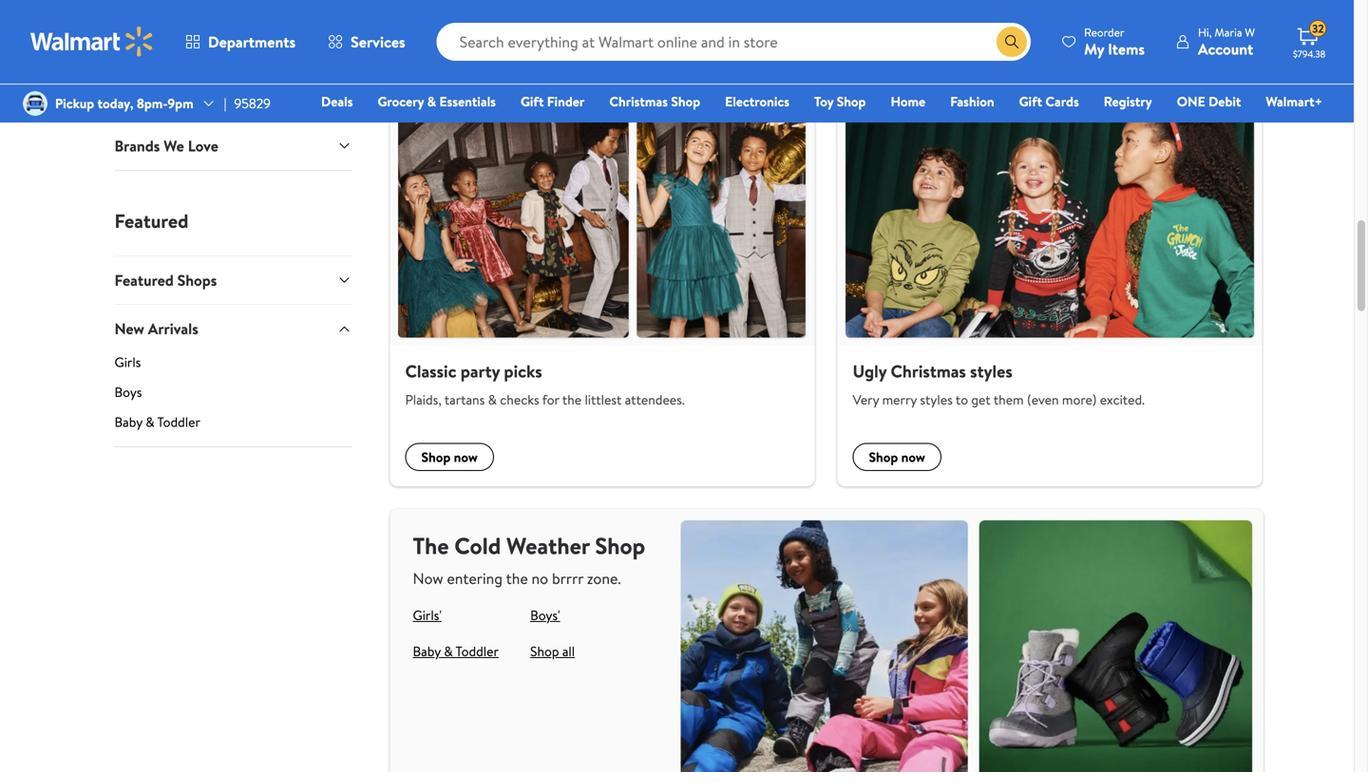 Task type: describe. For each thing, give the bounding box(es) containing it.
new
[[114, 318, 144, 339]]

grocery
[[378, 92, 424, 111]]

christmas inside christmas shop link
[[609, 92, 668, 111]]

fashion link
[[942, 91, 1003, 112]]

classic
[[405, 360, 456, 384]]

brands we love button
[[114, 121, 352, 170]]

attendees.
[[625, 391, 685, 409]]

(even
[[1027, 391, 1059, 409]]

christmas shop
[[609, 92, 700, 111]]

gift finder
[[521, 92, 585, 111]]

ugly christmas styles list item
[[826, 108, 1273, 487]]

girls' link
[[413, 606, 442, 625]]

the cold weather shop now entering the no brrrr zone.
[[413, 530, 645, 589]]

home link
[[882, 91, 934, 112]]

love
[[188, 135, 218, 156]]

all
[[562, 642, 575, 661]]

& right grocery
[[427, 92, 436, 111]]

| 95829
[[224, 94, 271, 113]]

the
[[413, 530, 449, 562]]

electronics
[[725, 92, 790, 111]]

brrrr
[[552, 568, 583, 589]]

hi,
[[1198, 24, 1212, 40]]

walmart+ link
[[1257, 91, 1331, 112]]

tartans
[[444, 391, 485, 409]]

the inside the cold weather shop now entering the no brrrr zone.
[[506, 568, 528, 589]]

girls link
[[114, 353, 352, 379]]

christmas inside ugly christmas styles very merry styles to get them (even more) excited.
[[891, 360, 966, 384]]

shop by brand
[[114, 24, 233, 51]]

9pm
[[168, 94, 193, 113]]

reorder my items
[[1084, 24, 1145, 59]]

8pm-
[[137, 94, 168, 113]]

get
[[971, 391, 991, 409]]

boys' link
[[530, 606, 560, 625]]

one debit
[[1177, 92, 1241, 111]]

today,
[[97, 94, 133, 113]]

departments
[[208, 31, 296, 52]]

baby & toddler link for girls
[[114, 413, 352, 447]]

zone.
[[587, 568, 621, 589]]

no
[[532, 568, 548, 589]]

gift cards
[[1019, 92, 1079, 111]]

girls'
[[413, 606, 442, 625]]

shop all link
[[530, 642, 575, 661]]

gift cards link
[[1010, 91, 1088, 112]]

search icon image
[[1004, 34, 1019, 49]]

home
[[891, 92, 925, 111]]

Search search field
[[437, 23, 1031, 61]]

boys'
[[530, 606, 560, 625]]

baby for girls'
[[413, 642, 441, 661]]

baby for girls
[[114, 413, 142, 431]]

electronics link
[[716, 91, 798, 112]]

now for christmas
[[901, 448, 925, 467]]

& down "boys" link
[[146, 413, 154, 431]]

toy
[[814, 92, 834, 111]]

departments button
[[169, 19, 312, 65]]

cards
[[1045, 92, 1079, 111]]

services button
[[312, 19, 421, 65]]

cuteness
[[457, 66, 530, 93]]

picks
[[504, 360, 542, 384]]

maria
[[1215, 24, 1242, 40]]

boys
[[114, 383, 142, 402]]

pickup
[[55, 94, 94, 113]]

grocery & essentials link
[[369, 91, 504, 112]]

shop now for classic
[[421, 448, 478, 467]]

entering
[[447, 568, 503, 589]]

brand
[[185, 24, 233, 51]]

grocery & essentials
[[378, 92, 496, 111]]

girls
[[114, 353, 141, 372]]

baby & toddler for girls'
[[413, 642, 499, 661]]

gift for gift cards
[[1019, 92, 1042, 111]]

w
[[1245, 24, 1255, 40]]

essentials
[[439, 92, 496, 111]]

shop inside classic party picks list item
[[421, 448, 451, 467]]

very
[[853, 391, 879, 409]]

plaids,
[[405, 391, 441, 409]]

classic party picks list item
[[379, 108, 826, 487]]

brands
[[114, 135, 160, 156]]

christmas shop link
[[601, 91, 709, 112]]

one debit link
[[1168, 91, 1250, 112]]

finder
[[547, 92, 585, 111]]

holiday cuteness
[[390, 66, 530, 93]]

gift finder link
[[512, 91, 593, 112]]

holiday
[[390, 66, 453, 93]]

toy shop
[[814, 92, 866, 111]]



Task type: vqa. For each thing, say whether or not it's contained in the screenshot.
$4.84 seller
no



Task type: locate. For each thing, give the bounding box(es) containing it.
& left checks
[[488, 391, 497, 409]]

0 vertical spatial the
[[562, 391, 581, 409]]

shop down merry
[[869, 448, 898, 467]]

2 featured from the top
[[114, 270, 174, 291]]

1 vertical spatial toddler
[[456, 642, 499, 661]]

baby & toddler for girls
[[114, 413, 200, 431]]

shop now down tartans
[[421, 448, 478, 467]]

1 featured from the top
[[114, 207, 188, 234]]

baby down boys
[[114, 413, 142, 431]]

cold
[[454, 530, 501, 562]]

merry
[[882, 391, 917, 409]]

items
[[1108, 38, 1145, 59]]

the left the no
[[506, 568, 528, 589]]

&
[[427, 92, 436, 111], [488, 391, 497, 409], [146, 413, 154, 431], [444, 642, 453, 661]]

baby & toddler link down girls'
[[413, 642, 499, 661]]

walmart image
[[30, 27, 154, 57]]

account
[[1198, 38, 1253, 59]]

0 vertical spatial featured
[[114, 207, 188, 234]]

1 vertical spatial baby & toddler
[[413, 642, 499, 661]]

toddler down "boys" link
[[157, 413, 200, 431]]

0 horizontal spatial toddler
[[157, 413, 200, 431]]

shop left electronics
[[671, 92, 700, 111]]

shop inside ugly christmas styles list item
[[869, 448, 898, 467]]

1 vertical spatial christmas
[[891, 360, 966, 384]]

shop now inside ugly christmas styles list item
[[869, 448, 925, 467]]

shops
[[177, 270, 217, 291]]

1 horizontal spatial baby & toddler
[[413, 642, 499, 661]]

the inside classic party picks plaids, tartans & checks for the littlest attendees.
[[562, 391, 581, 409]]

featured shops
[[114, 270, 217, 291]]

1 vertical spatial featured
[[114, 270, 174, 291]]

baby & toddler down girls'
[[413, 642, 499, 661]]

shop now down merry
[[869, 448, 925, 467]]

1 horizontal spatial baby
[[413, 642, 441, 661]]

toy shop link
[[806, 91, 874, 112]]

0 horizontal spatial baby & toddler link
[[114, 413, 352, 447]]

shop now
[[421, 448, 478, 467], [869, 448, 925, 467]]

brands we love
[[114, 135, 218, 156]]

list
[[379, 108, 1273, 487]]

gift left finder
[[521, 92, 544, 111]]

0 horizontal spatial gift
[[521, 92, 544, 111]]

them
[[994, 391, 1024, 409]]

1 horizontal spatial the
[[562, 391, 581, 409]]

littlest
[[585, 391, 622, 409]]

shop left all at left
[[530, 642, 559, 661]]

$794.38
[[1293, 48, 1325, 60]]

shop right toy
[[837, 92, 866, 111]]

the right 'for'
[[562, 391, 581, 409]]

debit
[[1209, 92, 1241, 111]]

by
[[161, 24, 180, 51]]

list containing classic party picks
[[379, 108, 1273, 487]]

pickup today, 8pm-9pm
[[55, 94, 193, 113]]

baby
[[114, 413, 142, 431], [413, 642, 441, 661]]

1 now from the left
[[454, 448, 478, 467]]

featured up featured shops
[[114, 207, 188, 234]]

toddler for boys'
[[456, 642, 499, 661]]

shop all
[[530, 642, 575, 661]]

styles left to at right
[[920, 391, 953, 409]]

featured
[[114, 207, 188, 234], [114, 270, 174, 291]]

toddler for boys
[[157, 413, 200, 431]]

fashion
[[950, 92, 994, 111]]

gift for gift finder
[[521, 92, 544, 111]]

1 vertical spatial the
[[506, 568, 528, 589]]

christmas right finder
[[609, 92, 668, 111]]

excited.
[[1100, 391, 1145, 409]]

christmas up merry
[[891, 360, 966, 384]]

now down tartans
[[454, 448, 478, 467]]

1 horizontal spatial shop now
[[869, 448, 925, 467]]

featured up new arrivals
[[114, 270, 174, 291]]

styles
[[970, 360, 1013, 384], [920, 391, 953, 409]]

1 gift from the left
[[521, 92, 544, 111]]

now for party
[[454, 448, 478, 467]]

1 horizontal spatial baby & toddler link
[[413, 642, 499, 661]]

0 horizontal spatial styles
[[920, 391, 953, 409]]

reorder
[[1084, 24, 1124, 40]]

boys link
[[114, 383, 352, 409]]

shop
[[114, 24, 156, 51], [671, 92, 700, 111], [837, 92, 866, 111], [421, 448, 451, 467], [869, 448, 898, 467], [595, 530, 645, 562], [530, 642, 559, 661]]

featured for featured shops
[[114, 270, 174, 291]]

0 horizontal spatial christmas
[[609, 92, 668, 111]]

hi, maria w account
[[1198, 24, 1255, 59]]

0 vertical spatial baby & toddler link
[[114, 413, 352, 447]]

shop up zone.
[[595, 530, 645, 562]]

0 vertical spatial baby & toddler
[[114, 413, 200, 431]]

0 horizontal spatial now
[[454, 448, 478, 467]]

|
[[224, 94, 227, 113]]

0 horizontal spatial baby
[[114, 413, 142, 431]]

for
[[542, 391, 559, 409]]

1 horizontal spatial christmas
[[891, 360, 966, 384]]

services
[[351, 31, 405, 52]]

weather
[[506, 530, 590, 562]]

new arrivals button
[[114, 304, 352, 353]]

checks
[[500, 391, 539, 409]]

1 vertical spatial baby & toddler link
[[413, 642, 499, 661]]

0 vertical spatial toddler
[[157, 413, 200, 431]]

1 vertical spatial baby
[[413, 642, 441, 661]]

featured shops button
[[114, 255, 352, 304]]

now inside ugly christmas styles list item
[[901, 448, 925, 467]]

baby & toddler down boys
[[114, 413, 200, 431]]

to
[[956, 391, 968, 409]]

featured inside dropdown button
[[114, 270, 174, 291]]

1 horizontal spatial toddler
[[456, 642, 499, 661]]

arrivals
[[148, 318, 198, 339]]

2 shop now from the left
[[869, 448, 925, 467]]

my
[[1084, 38, 1104, 59]]

the
[[562, 391, 581, 409], [506, 568, 528, 589]]

featured for featured
[[114, 207, 188, 234]]

registry
[[1104, 92, 1152, 111]]

shop now inside classic party picks list item
[[421, 448, 478, 467]]

shop left by
[[114, 24, 156, 51]]

0 horizontal spatial baby & toddler
[[114, 413, 200, 431]]

1 shop now from the left
[[421, 448, 478, 467]]

32
[[1312, 21, 1324, 37]]

deals link
[[313, 91, 361, 112]]

gift left cards
[[1019, 92, 1042, 111]]

0 horizontal spatial shop now
[[421, 448, 478, 467]]

shop down the plaids,
[[421, 448, 451, 467]]

2 now from the left
[[901, 448, 925, 467]]

registry link
[[1095, 91, 1161, 112]]

gift
[[521, 92, 544, 111], [1019, 92, 1042, 111]]

styles up get
[[970, 360, 1013, 384]]

classic party picks plaids, tartans & checks for the littlest attendees.
[[405, 360, 685, 409]]

new arrivals
[[114, 318, 198, 339]]

toddler
[[157, 413, 200, 431], [456, 642, 499, 661]]

now down merry
[[901, 448, 925, 467]]

0 horizontal spatial the
[[506, 568, 528, 589]]

party
[[461, 360, 500, 384]]

& down entering
[[444, 642, 453, 661]]

now
[[413, 568, 443, 589]]

95829
[[234, 94, 271, 113]]

toddler down entering
[[456, 642, 499, 661]]

baby & toddler link for girls'
[[413, 642, 499, 661]]

2 gift from the left
[[1019, 92, 1042, 111]]

 image
[[23, 91, 48, 116]]

now
[[454, 448, 478, 467], [901, 448, 925, 467]]

baby down girls'
[[413, 642, 441, 661]]

0 vertical spatial baby
[[114, 413, 142, 431]]

one
[[1177, 92, 1205, 111]]

& inside classic party picks plaids, tartans & checks for the littlest attendees.
[[488, 391, 497, 409]]

0 vertical spatial christmas
[[609, 92, 668, 111]]

0 vertical spatial styles
[[970, 360, 1013, 384]]

ugly christmas styles very merry styles to get them (even more) excited.
[[853, 360, 1145, 409]]

shop inside the cold weather shop now entering the no brrrr zone.
[[595, 530, 645, 562]]

baby & toddler link
[[114, 413, 352, 447], [413, 642, 499, 661]]

1 vertical spatial styles
[[920, 391, 953, 409]]

1 horizontal spatial now
[[901, 448, 925, 467]]

1 horizontal spatial styles
[[970, 360, 1013, 384]]

now inside classic party picks list item
[[454, 448, 478, 467]]

Walmart Site-Wide search field
[[437, 23, 1031, 61]]

baby & toddler link down "boys" link
[[114, 413, 352, 447]]

christmas
[[609, 92, 668, 111], [891, 360, 966, 384]]

we
[[164, 135, 184, 156]]

1 horizontal spatial gift
[[1019, 92, 1042, 111]]

ugly
[[853, 360, 887, 384]]

walmart+
[[1266, 92, 1322, 111]]

shop now for ugly
[[869, 448, 925, 467]]



